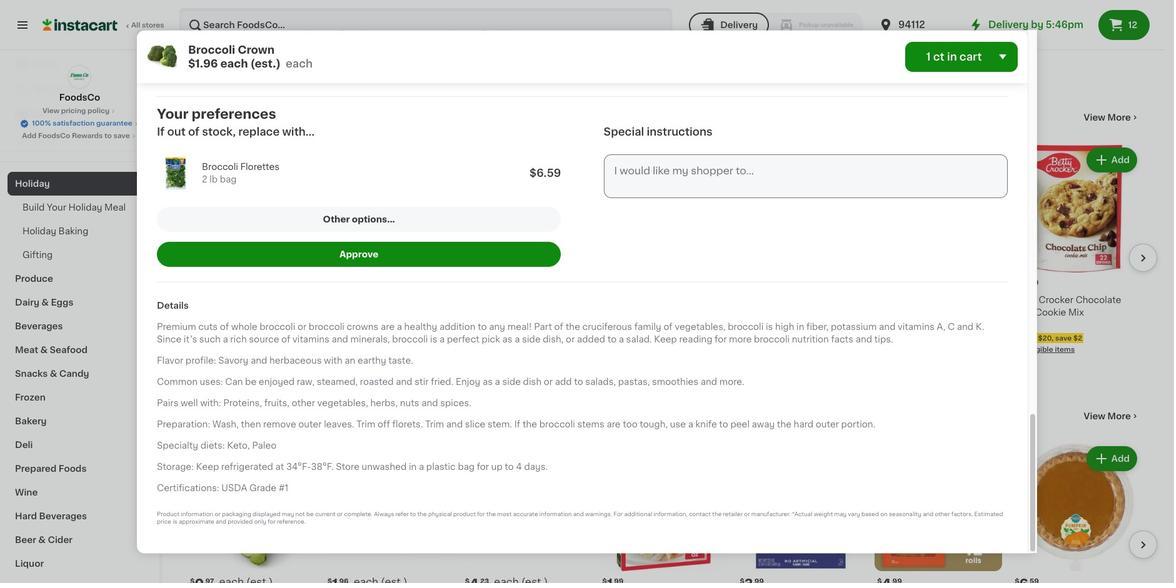 Task type: locate. For each thing, give the bounding box(es) containing it.
perfect
[[447, 336, 480, 344]]

1 horizontal spatial lb
[[340, 30, 347, 37]]

beverages
[[15, 322, 63, 331], [39, 512, 87, 521]]

for left more
[[715, 336, 727, 344]]

for right product at the bottom left of the page
[[477, 512, 485, 518]]

and down "18 oz"
[[332, 336, 348, 344]]

1 $ from the left
[[190, 279, 195, 286]]

uses:
[[200, 378, 223, 387]]

pillsbury for canned
[[600, 296, 638, 304]]

save for 18 oz
[[368, 350, 385, 357]]

0 horizontal spatial 1
[[188, 308, 191, 317]]

shop link
[[8, 52, 152, 77]]

crescent inside pillsbury butter flake canned crescent rolls refrigerated pastry dough 8 oz
[[637, 308, 677, 317]]

8 up perfect
[[463, 320, 467, 327]]

1 horizontal spatial 3
[[1020, 279, 1028, 292]]

2 original from the left
[[777, 296, 812, 304]]

with...
[[282, 127, 315, 137]]

&
[[41, 298, 49, 307], [40, 346, 48, 355], [50, 370, 57, 378], [38, 536, 46, 545]]

1 pillsbury from the left
[[600, 296, 638, 304]]

delivery left by at the right of the page
[[989, 20, 1029, 29]]

usda
[[222, 484, 247, 493]]

product group
[[188, 145, 315, 370], [325, 145, 453, 370], [463, 145, 590, 370], [600, 145, 727, 383], [737, 145, 865, 368], [875, 145, 1002, 370], [1012, 145, 1140, 355], [188, 444, 315, 583], [325, 444, 453, 583], [463, 444, 590, 583], [1012, 444, 1140, 583]]

pillsbury inside pillsbury original crescent rolls refrigerated canned pastry dough 16 oz
[[737, 296, 775, 304]]

$1.96 each (estimated) element
[[325, 576, 453, 583]]

hard
[[794, 421, 814, 429]]

0 horizontal spatial about
[[300, 30, 321, 37]]

1 $5 from the left
[[249, 350, 258, 357]]

6 $ from the left
[[877, 279, 882, 286]]

$6.59
[[530, 168, 561, 178]]

1 horizontal spatial be
[[306, 512, 314, 518]]

grade
[[249, 484, 276, 493]]

1 vertical spatial are
[[607, 421, 621, 429]]

18
[[325, 320, 333, 327]]

0 horizontal spatial 3
[[607, 279, 616, 292]]

holiday baking link
[[8, 219, 152, 243]]

$ 4 99 up the 14.4 oz
[[877, 279, 902, 292]]

pillsbury
[[600, 296, 638, 304], [737, 296, 775, 304]]

$20, for 18 oz
[[351, 350, 366, 357]]

0 vertical spatial flavor
[[243, 296, 269, 304]]

1 original from the left
[[207, 296, 241, 304]]

product group containing 6
[[737, 145, 865, 368]]

refer
[[396, 512, 409, 518]]

0 horizontal spatial build your holiday meal
[[23, 203, 126, 212]]

0 horizontal spatial ct
[[400, 454, 409, 463]]

items for ritz original flavor crackers, 1 box
[[230, 361, 250, 368]]

1 horizontal spatial flavor
[[243, 296, 269, 304]]

2 $ from the left
[[328, 279, 332, 286]]

0 horizontal spatial $20,
[[213, 350, 229, 357]]

$ inside $ 3 99
[[603, 279, 607, 286]]

3 up betty
[[1020, 279, 1028, 292]]

0 vertical spatial item carousel region
[[188, 140, 1157, 389]]

stock inside button
[[199, 33, 219, 39]]

0 horizontal spatial 69
[[479, 279, 489, 286]]

seasonality
[[889, 512, 922, 518]]

1 ct in cart field
[[905, 41, 1018, 71]]

canned up cruciferous
[[600, 308, 635, 317]]

is left high
[[766, 323, 773, 332]]

0 vertical spatial broccoli
[[188, 44, 235, 54]]

2 canned from the left
[[819, 308, 853, 317]]

& for dairy
[[41, 298, 49, 307]]

1 horizontal spatial 69
[[1029, 279, 1039, 286]]

crackers,
[[272, 296, 313, 304]]

18 oz
[[325, 320, 343, 327]]

weight
[[814, 512, 833, 518]]

0 vertical spatial keep
[[654, 336, 677, 344]]

rolls inside pillsbury original crescent rolls refrigerated canned pastry dough 16 oz
[[737, 308, 759, 317]]

about 2.36 lb each
[[300, 30, 365, 37]]

spend
[[1014, 335, 1037, 342], [189, 350, 212, 357], [326, 350, 349, 357]]

about for about 0.73 lbs
[[377, 474, 398, 481]]

4 $ from the left
[[603, 279, 607, 286]]

0 horizontal spatial canned
[[600, 308, 635, 317]]

2 outer from the left
[[816, 421, 839, 429]]

eligible for ritz original flavor crackers, 1 box
[[203, 361, 229, 368]]

1 vertical spatial 1
[[188, 308, 191, 317]]

ct
[[933, 51, 945, 61], [400, 454, 409, 463]]

1 vertical spatial view more link
[[1084, 410, 1140, 423]]

1 horizontal spatial rolls
[[737, 308, 759, 317]]

build down "with:"
[[188, 409, 223, 423]]

build your holiday meal up baking
[[23, 203, 126, 212]]

rolls inside pillsbury butter flake canned crescent rolls refrigerated pastry dough 8 oz
[[679, 308, 701, 317]]

0 vertical spatial vegetables,
[[675, 323, 726, 332]]

view more link
[[1084, 111, 1140, 124], [1084, 410, 1140, 423]]

pastry inside pillsbury original crescent rolls refrigerated canned pastry dough 16 oz
[[737, 321, 766, 329]]

0 vertical spatial be
[[245, 378, 257, 387]]

about
[[300, 30, 321, 37], [444, 30, 465, 37], [377, 474, 398, 481]]

& right beer
[[38, 536, 46, 545]]

0 horizontal spatial rolls
[[679, 308, 701, 317]]

0 vertical spatial other
[[292, 399, 315, 408]]

canned up potassium
[[819, 308, 853, 317]]

0 vertical spatial 8
[[463, 320, 467, 327]]

many in stock down the crowns
[[338, 333, 387, 339]]

broccoli for each
[[188, 44, 235, 54]]

0 horizontal spatial build your holiday meal link
[[8, 196, 152, 219]]

vegetables, inside premium cuts of whole broccoli or broccoli crowns are a healthy addition to any meal! part of the cruciferous family of vegetables, broccoli is high in fiber, potassium and vitamins a, c and k. since it's such a rich source of vitamins and minerals, broccoli is a perfect pick as a side dish, or added to a salad. keep reading for more broccoli nutrition facts and tips.
[[675, 323, 726, 332]]

reading
[[679, 336, 713, 344]]

eligible inside the spend $20, save $2 see eligible items
[[1028, 346, 1053, 353]]

1 more from the top
[[1108, 113, 1131, 122]]

1 horizontal spatial refrigerated
[[761, 308, 816, 317]]

save down guarantee
[[113, 133, 130, 139]]

0 horizontal spatial 2
[[202, 175, 207, 184]]

4 for ritz original flavor crackers, 1 box
[[195, 279, 204, 292]]

14
[[188, 320, 195, 327]]

physical
[[428, 512, 452, 518]]

holiday
[[188, 66, 262, 84], [15, 179, 50, 188], [68, 203, 102, 212], [23, 227, 56, 236], [261, 409, 315, 423]]

items inside the spend $20, save $2 see eligible items
[[1055, 346, 1075, 353]]

1 vertical spatial other
[[935, 512, 950, 518]]

0 horizontal spatial be
[[245, 378, 257, 387]]

1 vertical spatial more
[[1108, 412, 1131, 421]]

1 vertical spatial build your holiday meal
[[188, 409, 352, 423]]

1 horizontal spatial information
[[540, 512, 572, 518]]

$ 4 99 for 18 oz
[[328, 279, 352, 292]]

add button for 4
[[950, 149, 999, 171]]

0 horizontal spatial meal
[[104, 203, 126, 212]]

4 for 14.4 oz
[[882, 279, 891, 292]]

4 99 from the left
[[893, 279, 902, 286]]

view more for build your holiday meal
[[1084, 412, 1131, 421]]

product
[[157, 512, 179, 518]]

2 $5 from the left
[[386, 350, 395, 357]]

vitamins down 18
[[293, 336, 330, 344]]

spend $20, save $5 see eligible items down minerals,
[[325, 350, 395, 368]]

$5 for ritz original flavor crackers, 1 box
[[249, 350, 258, 357]]

1 horizontal spatial canned
[[819, 308, 853, 317]]

cookie
[[1035, 308, 1066, 317]]

99 for pillsbury butter flake canned crescent rolls refrigerated pastry dough
[[617, 279, 627, 286]]

0 horizontal spatial spend
[[189, 350, 212, 357]]

0 horizontal spatial information
[[181, 512, 213, 518]]

I would like my shopper to... text field
[[604, 155, 1008, 198]]

2 horizontal spatial is
[[766, 323, 773, 332]]

$ 3 99
[[603, 279, 627, 292]]

many in stock up $1.96
[[169, 33, 219, 39]]

eligible up steamed,
[[340, 361, 366, 368]]

dish
[[523, 378, 542, 387]]

liquor link
[[8, 552, 152, 576]]

1 69 from the left
[[479, 279, 489, 286]]

1 horizontal spatial build your holiday meal link
[[188, 409, 352, 424]]

1 horizontal spatial trim
[[425, 421, 444, 429]]

snacks & candy link
[[8, 362, 152, 386]]

2 horizontal spatial spend
[[1014, 335, 1037, 342]]

holiday inside holiday baking 'link'
[[23, 227, 56, 236]]

69
[[479, 279, 489, 286], [1029, 279, 1039, 286]]

5 $ from the left
[[740, 279, 745, 286]]

build your holiday meal link up baking
[[8, 196, 152, 219]]

may up reference.
[[282, 512, 294, 518]]

8 down cruciferous
[[600, 333, 605, 339]]

herbaceous
[[269, 357, 322, 366]]

wine
[[15, 488, 38, 497]]

0 horizontal spatial may
[[282, 512, 294, 518]]

2 pillsbury from the left
[[737, 296, 775, 304]]

holiday down fruits, at the bottom of the page
[[261, 409, 315, 423]]

0 vertical spatial ct
[[933, 51, 945, 61]]

99 inside $ 3 99
[[617, 279, 627, 286]]

3 99 from the left
[[617, 279, 627, 286]]

stir
[[415, 378, 429, 387]]

delivery for delivery
[[720, 21, 758, 29]]

vegetables,
[[675, 323, 726, 332], [317, 399, 368, 408]]

2 item carousel region from the top
[[188, 439, 1157, 583]]

outer down pairs well with: proteins, fruits, other vegetables, herbs, nuts and spices. at the left of the page
[[298, 421, 322, 429]]

add button for 6
[[813, 149, 861, 171]]

meal!
[[508, 323, 532, 332]]

2 view more link from the top
[[1084, 410, 1140, 423]]

about left 1.06
[[444, 30, 465, 37]]

holiday baking
[[23, 227, 88, 236]]

1 99 from the left
[[205, 279, 215, 286]]

0 vertical spatial as
[[502, 336, 513, 344]]

$ 4 99 for ritz original flavor crackers, 1 box
[[190, 279, 215, 292]]

original inside the ritz original flavor crackers, 1 box 14 oz
[[207, 296, 241, 304]]

$ inside $ 2 69
[[465, 279, 470, 286]]

can
[[225, 378, 243, 387]]

item carousel region
[[188, 140, 1157, 389], [188, 439, 1157, 583]]

32 oz
[[874, 33, 893, 39]]

3 $ from the left
[[465, 279, 470, 286]]

are inside premium cuts of whole broccoli or broccoli crowns are a healthy addition to any meal! part of the cruciferous family of vegetables, broccoli is high in fiber, potassium and vitamins a, c and k. since it's such a rich source of vitamins and minerals, broccoli is a perfect pick as a side dish, or added to a salad. keep reading for more broccoli nutrition facts and tips.
[[381, 323, 395, 332]]

0 horizontal spatial pillsbury
[[600, 296, 638, 304]]

0 vertical spatial more
[[1108, 113, 1131, 122]]

4
[[195, 279, 204, 292], [332, 279, 341, 292], [882, 279, 891, 292], [516, 463, 522, 472]]

save inside the spend $20, save $2 see eligible items
[[1056, 335, 1072, 342]]

item carousel region containing 4
[[188, 140, 1157, 389]]

raw,
[[297, 378, 315, 387]]

1 outer from the left
[[298, 421, 322, 429]]

$20,
[[1038, 335, 1054, 342], [213, 350, 229, 357], [351, 350, 366, 357]]

remove broccoli crown image
[[359, 451, 374, 466]]

$ up ritz
[[190, 279, 195, 286]]

always
[[374, 512, 394, 518]]

original up high
[[777, 296, 812, 304]]

out
[[167, 127, 186, 137]]

$ for 18 oz
[[328, 279, 332, 286]]

spend $20, save $5 see eligible items down such
[[188, 350, 258, 368]]

keep inside premium cuts of whole broccoli or broccoli crowns are a healthy addition to any meal! part of the cruciferous family of vegetables, broccoli is high in fiber, potassium and vitamins a, c and k. since it's such a rich source of vitamins and minerals, broccoli is a perfect pick as a side dish, or added to a salad. keep reading for more broccoli nutrition facts and tips.
[[654, 336, 677, 344]]

in up $1.96
[[191, 33, 197, 39]]

1 vertical spatial ct
[[400, 454, 409, 463]]

to right refer
[[410, 512, 416, 518]]

crescent up fiber,
[[814, 296, 854, 304]]

original inside pillsbury original crescent rolls refrigerated canned pastry dough 16 oz
[[777, 296, 812, 304]]

1 horizontal spatial is
[[430, 336, 437, 344]]

many in stock button
[[157, 0, 290, 44]]

delivery inside "button"
[[720, 21, 758, 29]]

stock down whole
[[230, 333, 249, 339]]

ct inside field
[[933, 51, 945, 61]]

1 vertical spatial meal
[[318, 409, 352, 423]]

0 horizontal spatial dough
[[688, 321, 717, 329]]

$5 for 18 oz
[[386, 350, 395, 357]]

for left up at the left bottom of the page
[[477, 463, 489, 472]]

2 view more from the top
[[1084, 412, 1131, 421]]

each right 1.06
[[491, 30, 508, 37]]

1 view more from the top
[[1084, 113, 1131, 122]]

1 horizontal spatial pillsbury
[[737, 296, 775, 304]]

$ for ritz original flavor crackers, 1 box
[[190, 279, 195, 286]]

17.5
[[1012, 320, 1025, 327]]

4 up the 14.4 oz
[[882, 279, 891, 292]]

paleo
[[252, 442, 277, 451]]

& left 'candy'
[[50, 370, 57, 378]]

$ 4 99 up ritz
[[190, 279, 215, 292]]

2 99 from the left
[[343, 279, 352, 286]]

2 horizontal spatial $20,
[[1038, 335, 1054, 342]]

in right high
[[797, 323, 804, 332]]

2 trim from the left
[[425, 421, 444, 429]]

common
[[157, 378, 198, 387]]

side
[[522, 336, 541, 344], [502, 378, 521, 387]]

2 more from the top
[[1108, 412, 1131, 421]]

salad.
[[626, 336, 652, 344]]

bakery
[[15, 417, 47, 426]]

eligible inside button
[[615, 374, 641, 381]]

1 horizontal spatial meal
[[318, 409, 352, 423]]

delivery by 5:46pm link
[[969, 18, 1084, 33]]

$ for pillsbury original crescent rolls refrigerated canned pastry dough
[[740, 279, 745, 286]]

10.8 oz
[[731, 33, 755, 39]]

as right enjoy
[[483, 378, 493, 387]]

save for betty crocker chocolate chip cookie mix​
[[1056, 335, 1072, 342]]

oz inside betty crocker chocolate chip cookie mix​ 17.5 oz
[[1027, 320, 1035, 327]]

$ inside $ 6 59
[[740, 279, 745, 286]]

tips.
[[875, 336, 893, 344]]

broccoli inside broccoli florettes 2 lb bag
[[202, 163, 238, 171]]

1 horizontal spatial pastry
[[737, 321, 766, 329]]

2 information from the left
[[540, 512, 572, 518]]

see inside the spend $20, save $2 see eligible items
[[1012, 346, 1026, 353]]

build your holiday meal link down fruits, at the bottom of the page
[[188, 409, 352, 424]]

vitamins left the a,
[[898, 323, 935, 332]]

1 vertical spatial 2
[[470, 279, 478, 292]]

1 horizontal spatial 1
[[394, 454, 398, 463]]

beverages up cider
[[39, 512, 87, 521]]

1 horizontal spatial delivery
[[989, 20, 1029, 29]]

broccoli up $1.96
[[188, 44, 235, 54]]

approve button
[[157, 242, 561, 267]]

pillsbury inside pillsbury butter flake canned crescent rolls refrigerated pastry dough 8 oz
[[600, 296, 638, 304]]

earthy
[[358, 357, 386, 366]]

1 horizontal spatial original
[[777, 296, 812, 304]]

1 horizontal spatial 2
[[470, 279, 478, 292]]

add button for 3
[[675, 149, 724, 171]]

$4.23 each (estimated) element
[[463, 576, 590, 583]]

refrigerated inside pillsbury original crescent rolls refrigerated canned pastry dough 16 oz
[[761, 308, 816, 317]]

0 horizontal spatial keep
[[196, 463, 219, 472]]

candy
[[59, 370, 89, 378]]

on
[[881, 512, 888, 518]]

holiday inside holiday link
[[15, 179, 50, 188]]

1 pastry from the left
[[657, 321, 686, 329]]

0 vertical spatial beverages
[[15, 322, 63, 331]]

proteins,
[[223, 399, 262, 408]]

keto,
[[227, 442, 250, 451]]

12
[[1128, 21, 1138, 29]]

1 horizontal spatial your
[[157, 108, 189, 121]]

view more link for on sale now
[[1084, 111, 1140, 124]]

0 vertical spatial build your holiday meal
[[23, 203, 126, 212]]

1 item carousel region from the top
[[188, 140, 1157, 389]]

beverages down the dairy & eggs
[[15, 322, 63, 331]]

2 dough from the left
[[768, 321, 797, 329]]

snacks & candy
[[15, 370, 89, 378]]

1 spend $20, save $5 see eligible items from the left
[[188, 350, 258, 368]]

1 horizontal spatial $5
[[386, 350, 395, 357]]

2 $ 4 99 from the left
[[328, 279, 352, 292]]

0 horizontal spatial delivery
[[720, 21, 758, 29]]

or left the packaging
[[215, 512, 221, 518]]

trim left off
[[357, 421, 375, 429]]

lb right broccoli florettes image
[[210, 175, 218, 184]]

the
[[566, 323, 580, 332], [523, 421, 537, 429], [777, 421, 792, 429], [417, 512, 427, 518], [487, 512, 496, 518], [712, 512, 722, 518]]

4 down approve
[[332, 279, 341, 292]]

broccoli inside the broccoli crown $1.96 each (est.) each
[[188, 44, 235, 54]]

side inside premium cuts of whole broccoli or broccoli crowns are a healthy addition to any meal! part of the cruciferous family of vegetables, broccoli is high in fiber, potassium and vitamins a, c and k. since it's such a rich source of vitamins and minerals, broccoli is a perfect pick as a side dish, or added to a salad. keep reading for more broccoli nutrition facts and tips.
[[522, 336, 541, 344]]

0 horizontal spatial trim
[[357, 421, 375, 429]]

1 vertical spatial as
[[483, 378, 493, 387]]

buy it again
[[35, 85, 88, 94]]

for
[[715, 336, 727, 344], [477, 463, 489, 472], [477, 512, 485, 518], [268, 519, 276, 525]]

1 inside "1 ct in cart" field
[[926, 51, 931, 61]]

cuts
[[198, 323, 218, 332]]

c
[[948, 323, 955, 332]]

0 horizontal spatial side
[[502, 378, 521, 387]]

a right use
[[688, 421, 693, 429]]

pillsbury for rolls
[[737, 296, 775, 304]]

view for build your holiday meal
[[1084, 412, 1106, 421]]

item carousel region containing add
[[188, 439, 1157, 583]]

2 inside item carousel region
[[470, 279, 478, 292]]

2
[[202, 175, 207, 184], [470, 279, 478, 292]]

1 horizontal spatial keep
[[654, 336, 677, 344]]

flavor up whole
[[243, 296, 269, 304]]

to right add
[[574, 378, 583, 387]]

fiber,
[[807, 323, 829, 332]]

view more for on sale now
[[1084, 113, 1131, 122]]

flavor inside the ritz original flavor crackers, 1 box 14 oz
[[243, 296, 269, 304]]

eligible down salad.
[[615, 374, 641, 381]]

original up box at the left of the page
[[207, 296, 241, 304]]

1 horizontal spatial if
[[514, 421, 520, 429]]

$20, down minerals,
[[351, 350, 366, 357]]

spend for 18 oz
[[326, 350, 349, 357]]

0 horizontal spatial 8
[[463, 320, 467, 327]]

your up holiday baking at the top left of the page
[[47, 203, 66, 212]]

each for 2.36
[[348, 30, 365, 37]]

2 horizontal spatial $ 4 99
[[877, 279, 902, 292]]

broccoli for lb
[[202, 163, 238, 171]]

meal down pairs well with: proteins, fruits, other vegetables, herbs, nuts and spices. at the left of the page
[[318, 409, 352, 423]]

betty crocker chocolate chip cookie mix​ 17.5 oz
[[1012, 296, 1121, 327]]

each for crown
[[220, 58, 248, 68]]

1 $ 4 99 from the left
[[190, 279, 215, 292]]

1 for 1 ct
[[394, 454, 398, 463]]

1 canned from the left
[[600, 308, 635, 317]]

1 horizontal spatial 8
[[600, 333, 605, 339]]

other options... button
[[157, 207, 561, 232]]

0 horizontal spatial is
[[173, 519, 177, 525]]

prepared foods
[[15, 465, 87, 473]]

1 dough from the left
[[688, 321, 717, 329]]

about 1.06 lb each
[[444, 30, 508, 37]]

0 vertical spatial 1
[[926, 51, 931, 61]]

0 horizontal spatial vitamins
[[293, 336, 330, 344]]

nuts
[[400, 399, 419, 408]]

ct up 0.73
[[400, 454, 409, 463]]

99 up box at the left of the page
[[205, 279, 215, 286]]

tough,
[[640, 421, 668, 429]]

1 up 14
[[188, 308, 191, 317]]

1 rolls from the left
[[679, 308, 701, 317]]

2 69 from the left
[[1029, 279, 1039, 286]]

1 horizontal spatial as
[[502, 336, 513, 344]]

2 pastry from the left
[[737, 321, 766, 329]]

view for on sale now
[[1084, 113, 1106, 122]]

knife
[[696, 421, 717, 429]]

8 inside pillsbury butter flake canned crescent rolls refrigerated pastry dough 8 oz
[[600, 333, 605, 339]]

$20, inside the spend $20, save $2 see eligible items
[[1038, 335, 1054, 342]]

flavor
[[243, 296, 269, 304], [157, 357, 183, 366]]

each for 1.06
[[491, 30, 508, 37]]

2 spend $20, save $5 see eligible items from the left
[[325, 350, 395, 368]]

ct inside item carousel region
[[400, 454, 409, 463]]

None search field
[[179, 8, 673, 43]]

more
[[729, 336, 752, 344]]

foodsco down 100%
[[38, 133, 70, 139]]

spend for ritz original flavor crackers, 1 box
[[189, 350, 212, 357]]

1 view more link from the top
[[1084, 111, 1140, 124]]

1 horizontal spatial side
[[522, 336, 541, 344]]

0 horizontal spatial are
[[381, 323, 395, 332]]

keep down diets:
[[196, 463, 219, 472]]

1 vertical spatial crescent
[[637, 308, 677, 317]]

eligible up uses:
[[203, 361, 229, 368]]

the up added
[[566, 323, 580, 332]]

be inside product information or packaging displayed may not be current or complete. always refer to the physical product for the most accurate information and warnings. for additional information, contact the retailer or manufacturer. *actual weight may vary based on seasonality and other factors. estimated price is approximate and provided only for reference.
[[306, 512, 314, 518]]

3 $ 4 99 from the left
[[877, 279, 902, 292]]

1 horizontal spatial are
[[607, 421, 621, 429]]

1 horizontal spatial $20,
[[351, 350, 366, 357]]

spend $20, save $5 see eligible items
[[188, 350, 258, 368], [325, 350, 395, 368]]

canned
[[600, 308, 635, 317], [819, 308, 853, 317]]

2 rolls from the left
[[737, 308, 759, 317]]

of up dish,
[[554, 323, 563, 332]]

0 horizontal spatial bag
[[220, 175, 237, 184]]

crescent inside pillsbury original crescent rolls refrigerated canned pastry dough 16 oz
[[814, 296, 854, 304]]

1 vertical spatial build your holiday meal link
[[188, 409, 352, 424]]

side left dish
[[502, 378, 521, 387]]

other left factors.
[[935, 512, 950, 518]]

69 inside the 3 69
[[1029, 279, 1039, 286]]

other down raw,
[[292, 399, 315, 408]]

many up $1.96
[[169, 33, 189, 39]]

99 down approve
[[343, 279, 352, 286]]

be right can
[[245, 378, 257, 387]]

to right up at the left bottom of the page
[[505, 463, 514, 472]]

and left slice at bottom
[[446, 421, 463, 429]]

spend inside the spend $20, save $2 see eligible items
[[1014, 335, 1037, 342]]

by
[[1031, 20, 1044, 29]]

see for 18 oz
[[325, 361, 339, 368]]

1 vertical spatial is
[[430, 336, 437, 344]]

k.
[[976, 323, 985, 332]]

service type group
[[689, 13, 864, 38]]

other inside product information or packaging displayed may not be current or complete. always refer to the physical product for the most accurate information and warnings. for additional information, contact the retailer or manufacturer. *actual weight may vary based on seasonality and other factors. estimated price is approximate and provided only for reference.
[[935, 512, 950, 518]]

about down unwashed
[[377, 474, 398, 481]]

dough up "nutrition" on the right
[[768, 321, 797, 329]]

increment quantity of broccoli crown image
[[430, 451, 445, 466]]

1 horizontal spatial outer
[[816, 421, 839, 429]]

broccoli up the source
[[260, 323, 295, 332]]

0 horizontal spatial outer
[[298, 421, 322, 429]]

about inside item carousel region
[[377, 474, 398, 481]]



Task type: vqa. For each thing, say whether or not it's contained in the screenshot.
Hennessy
no



Task type: describe. For each thing, give the bounding box(es) containing it.
oz right the 10.8
[[747, 33, 755, 39]]

stock down salad.
[[642, 345, 662, 352]]

stock right the tips.
[[917, 333, 937, 339]]

$ for 14.4 oz
[[877, 279, 882, 286]]

estimated
[[975, 512, 1003, 518]]

of up flavor profile: savory and herbaceous with an earthy taste.
[[281, 336, 290, 344]]

meat
[[15, 346, 38, 355]]

32 oz button
[[874, 0, 1008, 41]]

a down meal!
[[515, 336, 520, 344]]

with:
[[200, 399, 221, 408]]

in inside button
[[191, 33, 197, 39]]

spend $20, save $5 see eligible items for 18 oz
[[325, 350, 395, 368]]

to left peel
[[719, 421, 728, 429]]

1 vertical spatial keep
[[196, 463, 219, 472]]

a left healthy
[[397, 323, 402, 332]]

$20, for ritz original flavor crackers, 1 box
[[213, 350, 229, 357]]

4 left 'days.'
[[516, 463, 522, 472]]

gifting link
[[8, 243, 152, 267]]

the right stem.
[[523, 421, 537, 429]]

1 vertical spatial your
[[47, 203, 66, 212]]

your preferences
[[157, 108, 276, 121]]

& for meat
[[40, 346, 48, 355]]

manufacturer.
[[751, 512, 791, 518]]

$ 4 99 for 14.4 oz
[[877, 279, 902, 292]]

0 horizontal spatial if
[[157, 127, 165, 137]]

stock down meal!
[[505, 333, 524, 339]]

whole
[[231, 323, 257, 332]]

spend for betty crocker chocolate chip cookie mix​
[[1014, 335, 1037, 342]]

premium
[[157, 323, 196, 332]]

frozen
[[15, 393, 45, 402]]

original for flavor
[[207, 296, 241, 304]]

0 vertical spatial build your holiday meal link
[[8, 196, 152, 219]]

refrigerated inside pillsbury butter flake canned crescent rolls refrigerated pastry dough 8 oz
[[600, 321, 655, 329]]

and left stir
[[396, 378, 412, 387]]

again
[[63, 85, 88, 94]]

items for betty crocker chocolate chip cookie mix​
[[1055, 346, 1075, 353]]

broccoli up the with
[[309, 323, 345, 332]]

bag inside broccoli florettes 2 lb bag
[[220, 175, 237, 184]]

more.
[[720, 378, 745, 387]]

foodsco logo image
[[68, 65, 92, 89]]

about for about 2.36 lb each
[[300, 30, 321, 37]]

guarantee
[[96, 120, 132, 127]]

pillsbury original crescent rolls refrigerated canned pastry dough 16 oz
[[737, 296, 854, 339]]

all stores
[[131, 22, 164, 29]]

eligible for 18 oz
[[340, 361, 366, 368]]

save for ritz original flavor crackers, 1 box
[[231, 350, 247, 357]]

with
[[324, 357, 342, 366]]

for inside premium cuts of whole broccoli or broccoli crowns are a healthy addition to any meal! part of the cruciferous family of vegetables, broccoli is high in fiber, potassium and vitamins a, c and k. since it's such a rich source of vitamins and minerals, broccoli is a perfect pick as a side dish, or added to a salad. keep reading for more broccoli nutrition facts and tips.
[[715, 336, 727, 344]]

wash,
[[212, 421, 239, 429]]

approximate
[[179, 519, 214, 525]]

and up the tips.
[[879, 323, 896, 332]]

common uses: can be enjoyed raw, steamed, roasted and stir fried. enjoy as a side dish or add to salads, pastas, smoothies and more.
[[157, 378, 745, 387]]

about for about 1.06 lb each
[[444, 30, 465, 37]]

a right enjoy
[[495, 378, 500, 387]]

to right 8 oz
[[478, 323, 487, 332]]

69 inside $ 2 69
[[479, 279, 489, 286]]

item carousel region for on sale now
[[188, 140, 1157, 389]]

2 3 from the left
[[1020, 279, 1028, 292]]

1 information from the left
[[181, 512, 213, 518]]

current
[[315, 512, 336, 518]]

broccoli left 'stems'
[[539, 421, 575, 429]]

0 vertical spatial build
[[23, 203, 45, 212]]

recipes
[[35, 110, 72, 119]]

pastas,
[[618, 378, 650, 387]]

in inside premium cuts of whole broccoli or broccoli crowns are a healthy addition to any meal! part of the cruciferous family of vegetables, broccoli is high in fiber, potassium and vitamins a, c and k. since it's such a rich source of vitamins and minerals, broccoli is a perfect pick as a side dish, or added to a salad. keep reading for more broccoli nutrition facts and tips.
[[797, 323, 804, 332]]

pastry inside pillsbury butter flake canned crescent rolls refrigerated pastry dough 8 oz
[[657, 321, 686, 329]]

delivery for delivery by 5:46pm
[[989, 20, 1029, 29]]

broccoli crown $1.96 each (est.) each
[[188, 44, 313, 68]]

and right nuts in the left of the page
[[422, 399, 438, 408]]

in down any on the bottom left
[[497, 333, 503, 339]]

a,
[[937, 323, 946, 332]]

0.73
[[400, 474, 415, 481]]

2 vertical spatial your
[[226, 409, 258, 423]]

many in stock down salad.
[[613, 345, 662, 352]]

and down the packaging
[[216, 519, 226, 525]]

in down the crowns
[[359, 333, 365, 339]]

hard
[[15, 512, 37, 521]]

delivery button
[[689, 13, 769, 38]]

a left rich
[[223, 336, 228, 344]]

canned inside pillsbury butter flake canned crescent rolls refrigerated pastry dough 8 oz
[[600, 308, 635, 317]]

99 for 18 oz
[[343, 279, 352, 286]]

many down salad.
[[613, 345, 632, 352]]

for
[[614, 512, 623, 518]]

premium cuts of whole broccoli or broccoli crowns are a healthy addition to any meal! part of the cruciferous family of vegetables, broccoli is high in fiber, potassium and vitamins a, c and k. since it's such a rich source of vitamins and minerals, broccoli is a perfect pick as a side dish, or added to a salad. keep reading for more broccoli nutrition facts and tips.
[[157, 323, 985, 344]]

0 vertical spatial your
[[157, 108, 189, 121]]

of down on in the left of the page
[[188, 127, 200, 137]]

broccoli down healthy
[[392, 336, 428, 344]]

1 3 from the left
[[607, 279, 616, 292]]

dough inside pillsbury butter flake canned crescent rolls refrigerated pastry dough 8 oz
[[688, 321, 717, 329]]

options...
[[352, 215, 395, 224]]

0 horizontal spatial as
[[483, 378, 493, 387]]

and right c
[[957, 323, 974, 332]]

more for build your holiday meal
[[1108, 412, 1131, 421]]

the left retailer
[[712, 512, 722, 518]]

in left rich
[[222, 333, 228, 339]]

pairs well with: proteins, fruits, other vegetables, herbs, nuts and spices.
[[157, 399, 471, 408]]

1 inside the ritz original flavor crackers, 1 box 14 oz
[[188, 308, 191, 317]]

eligible for betty crocker chocolate chip cookie mix​
[[1028, 346, 1053, 353]]

or right retailer
[[744, 512, 750, 518]]

broccoli down high
[[754, 336, 790, 344]]

99 for 14.4 oz
[[893, 279, 902, 286]]

the left most
[[487, 512, 496, 518]]

instacart logo image
[[43, 18, 118, 33]]

and down the source
[[251, 357, 267, 366]]

0 vertical spatial foodsco
[[59, 93, 100, 102]]

$20, for betty crocker chocolate chip cookie mix​
[[1038, 335, 1054, 342]]

on sale now link
[[188, 110, 275, 125]]

oz right 14.4 at the right bottom of the page
[[891, 320, 899, 327]]

portion.
[[841, 421, 876, 429]]

preparation: wash, then remove outer leaves. trim off florets. trim and slice stem. if the broccoli stems are too tough, use a knife to peel away the hard outer portion.
[[157, 421, 876, 429]]

storage:
[[157, 463, 194, 472]]

1 vertical spatial foodsco
[[38, 133, 70, 139]]

1 vertical spatial if
[[514, 421, 520, 429]]

canned inside pillsbury original crescent rolls refrigerated canned pastry dough 16 oz
[[819, 308, 853, 317]]

oz right 32 on the right of the page
[[885, 33, 893, 39]]

many down the 14.4 oz
[[887, 333, 907, 339]]

product
[[453, 512, 476, 518]]

0 vertical spatial vitamins
[[898, 323, 935, 332]]

to inside product information or packaging displayed may not be current or complete. always refer to the physical product for the most accurate information and warnings. for additional information, contact the retailer or manufacturer. *actual weight may vary based on seasonality and other factors. estimated price is approximate and provided only for reference.
[[410, 512, 416, 518]]

ct for 1 ct in cart
[[933, 51, 945, 61]]

on
[[188, 111, 208, 124]]

broccoli florettes image
[[157, 155, 194, 192]]

1 horizontal spatial bag
[[458, 463, 475, 472]]

or right dish,
[[566, 336, 575, 344]]

fried.
[[431, 378, 454, 387]]

at
[[275, 463, 284, 472]]

lbs
[[416, 474, 427, 481]]

beverages link
[[8, 315, 152, 338]]

1 vertical spatial flavor
[[157, 357, 183, 366]]

spend $20, save $5 see eligible items for ritz original flavor crackers, 1 box
[[188, 350, 258, 368]]

original for crescent
[[777, 296, 812, 304]]

butter
[[640, 296, 668, 304]]

snacks
[[15, 370, 48, 378]]

94112
[[899, 20, 925, 29]]

warnings.
[[585, 512, 612, 518]]

the inside premium cuts of whole broccoli or broccoli crowns are a healthy addition to any meal! part of the cruciferous family of vegetables, broccoli is high in fiber, potassium and vitamins a, c and k. since it's such a rich source of vitamins and minerals, broccoli is a perfect pick as a side dish, or added to a salad. keep reading for more broccoli nutrition facts and tips.
[[566, 323, 580, 332]]

most
[[497, 512, 512, 518]]

5:46pm
[[1046, 20, 1084, 29]]

a left salad.
[[619, 336, 624, 344]]

see inside button
[[600, 374, 614, 381]]

for down 'displayed'
[[268, 519, 276, 525]]

ct for 1 ct
[[400, 454, 409, 463]]

to down guarantee
[[104, 133, 112, 139]]

stock down the crowns
[[367, 333, 387, 339]]

the left hard
[[777, 421, 792, 429]]

many down any on the bottom left
[[475, 333, 495, 339]]

dairy
[[15, 298, 39, 307]]

add button for 69
[[1088, 149, 1136, 171]]

0 vertical spatial is
[[766, 323, 773, 332]]

or left 18
[[298, 323, 307, 332]]

an
[[345, 357, 355, 366]]

lb inside broccoli florettes 2 lb bag
[[210, 175, 218, 184]]

see for betty crocker chocolate chip cookie mix​
[[1012, 346, 1026, 353]]

many down cuts
[[200, 333, 220, 339]]

all stores link
[[43, 8, 165, 43]]

fruits,
[[264, 399, 289, 408]]

as inside premium cuts of whole broccoli or broccoli crowns are a healthy addition to any meal! part of the cruciferous family of vegetables, broccoli is high in fiber, potassium and vitamins a, c and k. since it's such a rich source of vitamins and minerals, broccoli is a perfect pick as a side dish, or added to a salad. keep reading for more broccoli nutrition facts and tips.
[[502, 336, 513, 344]]

$1.96
[[188, 58, 218, 68]]

in right the tips.
[[909, 333, 915, 339]]

99 for ritz original flavor crackers, 1 box
[[205, 279, 215, 286]]

broccoli up '16'
[[728, 323, 764, 332]]

if out of stock, replace with...
[[157, 127, 315, 137]]

to down cruciferous
[[608, 336, 617, 344]]

2 inside broccoli florettes 2 lb bag
[[202, 175, 207, 184]]

& for snacks
[[50, 370, 57, 378]]

or right current
[[337, 512, 343, 518]]

in down salad.
[[634, 345, 640, 352]]

in up 0.73
[[409, 463, 417, 472]]

each right (est.)
[[286, 58, 313, 68]]

1 for 1 ct in cart
[[926, 51, 931, 61]]

many in stock down cuts
[[200, 333, 249, 339]]

provided
[[228, 519, 253, 525]]

stem.
[[488, 421, 512, 429]]

lb for 1.06
[[482, 30, 489, 37]]

enjoy
[[456, 378, 480, 387]]

holiday down crown
[[188, 66, 262, 84]]

1 vertical spatial build
[[188, 409, 223, 423]]

1.06
[[467, 30, 481, 37]]

dough inside pillsbury original crescent rolls refrigerated canned pastry dough 16 oz
[[768, 321, 797, 329]]

packaging
[[222, 512, 251, 518]]

oz right 18
[[334, 320, 343, 327]]

6
[[745, 279, 754, 292]]

now
[[244, 111, 275, 124]]

1 vertical spatial vitamins
[[293, 336, 330, 344]]

and down potassium
[[856, 336, 872, 344]]

add
[[555, 378, 572, 387]]

many in stock down any on the bottom left
[[475, 333, 524, 339]]

and left more.
[[701, 378, 717, 387]]

2.36
[[323, 30, 339, 37]]

$ for 8 oz
[[465, 279, 470, 286]]

and left the warnings.
[[573, 512, 584, 518]]

baking
[[59, 227, 88, 236]]

many down the crowns
[[338, 333, 357, 339]]

oz up perfect
[[469, 320, 477, 327]]

many in stock down the 14.4 oz
[[887, 333, 937, 339]]

gifting
[[23, 251, 53, 259]]

the left physical
[[417, 512, 427, 518]]

a up lbs
[[419, 463, 424, 472]]

displayed
[[253, 512, 280, 518]]

a down addition
[[440, 336, 445, 344]]

lb for 2.36
[[340, 30, 347, 37]]

is inside product information or packaging displayed may not be current or complete. always refer to the physical product for the most accurate information and warnings. for additional information, contact the retailer or manufacturer. *actual weight may vary based on seasonality and other factors. estimated price is approximate and provided only for reference.
[[173, 519, 177, 525]]

liquor
[[15, 560, 44, 568]]

pick
[[482, 336, 500, 344]]

see for ritz original flavor crackers, 1 box
[[188, 361, 201, 368]]

holiday up holiday baking 'link'
[[68, 203, 102, 212]]

1 horizontal spatial build your holiday meal
[[188, 409, 352, 423]]

& for beer
[[38, 536, 46, 545]]

item carousel region for build your holiday meal
[[188, 439, 1157, 583]]

stock,
[[202, 127, 236, 137]]

14.4
[[875, 320, 889, 327]]

or left add
[[544, 378, 553, 387]]

produce
[[15, 275, 53, 283]]

4 for 18 oz
[[332, 279, 341, 292]]

items inside see eligible items button
[[643, 374, 663, 381]]

of right cuts
[[220, 323, 229, 332]]

items for 18 oz
[[368, 361, 388, 368]]

oz inside the ritz original flavor crackers, 1 box 14 oz
[[197, 320, 205, 327]]

many in stock inside button
[[169, 33, 219, 39]]

view more link for build your holiday meal
[[1084, 410, 1140, 423]]

1 trim from the left
[[357, 421, 375, 429]]

and right seasonality
[[923, 512, 934, 518]]

product group containing 2
[[463, 145, 590, 370]]

$2
[[1074, 335, 1083, 342]]

chocolate
[[1076, 296, 1121, 304]]

days.
[[524, 463, 548, 472]]

1 vertical spatial beverages
[[39, 512, 87, 521]]

of right family
[[664, 323, 673, 332]]

pairs
[[157, 399, 179, 408]]

in inside field
[[947, 51, 957, 61]]

1 may from the left
[[282, 512, 294, 518]]

buy it again link
[[8, 77, 152, 102]]

10.8 oz button
[[731, 0, 864, 56]]

product group containing 1 ct
[[325, 444, 453, 583]]

price
[[157, 519, 171, 525]]

about 1.06 lb each button
[[444, 0, 577, 54]]

1 vertical spatial side
[[502, 378, 521, 387]]

approve
[[340, 250, 379, 259]]

$0.97 each (estimated) element
[[188, 576, 315, 583]]

too
[[623, 421, 638, 429]]

2 may from the left
[[835, 512, 847, 518]]

more for on sale now
[[1108, 113, 1131, 122]]

many inside button
[[169, 33, 189, 39]]

12 button
[[1099, 10, 1150, 40]]

1 vertical spatial vegetables,
[[317, 399, 368, 408]]

based
[[862, 512, 879, 518]]

add inside product group
[[837, 156, 855, 164]]

1 ct
[[394, 454, 409, 463]]

use
[[670, 421, 686, 429]]

$ for pillsbury butter flake canned crescent rolls refrigerated pastry dough
[[603, 279, 607, 286]]

oz inside pillsbury butter flake canned crescent rolls refrigerated pastry dough 8 oz
[[606, 333, 615, 339]]

94112 button
[[879, 8, 954, 43]]

oz inside pillsbury original crescent rolls refrigerated canned pastry dough 16 oz
[[747, 333, 755, 339]]



